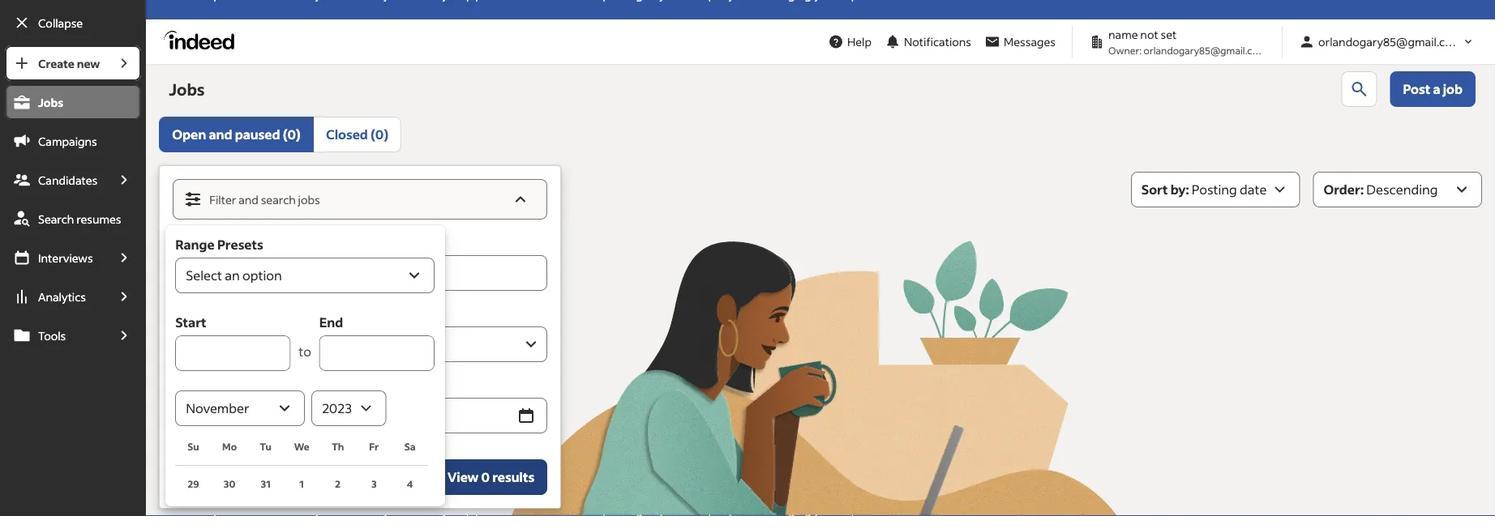 Task type: vqa. For each thing, say whether or not it's contained in the screenshot.
right and
yes



Task type: locate. For each thing, give the bounding box(es) containing it.
orlandogary85@gmail.com inside dropdown button
[[1319, 34, 1462, 49]]

menu bar
[[0, 45, 146, 517]]

fr
[[369, 441, 379, 453]]

candidates
[[38, 173, 98, 187]]

4
[[407, 478, 413, 490]]

grid containing su
[[175, 427, 428, 517]]

campaigns
[[38, 134, 97, 148]]

date
[[1240, 181, 1267, 198]]

indeed home image
[[164, 30, 242, 50]]

and for search
[[239, 193, 259, 207]]

expand image
[[522, 335, 541, 354]]

jobs down create new 'link' on the top left of the page
[[38, 95, 63, 109]]

default
[[240, 469, 283, 486]]

interviews
[[38, 251, 93, 265]]

job
[[173, 234, 195, 251]]

0 horizontal spatial and
[[209, 126, 232, 143]]

filter and search jobs
[[209, 193, 320, 207]]

29
[[188, 478, 199, 490]]

open
[[172, 126, 206, 143]]

0 horizontal spatial jobs
[[38, 95, 63, 109]]

jobs
[[169, 79, 205, 100], [38, 95, 63, 109]]

orlandogary85@gmail.com up the post at the right top of the page
[[1319, 34, 1462, 49]]

range presets
[[175, 236, 263, 253]]

31
[[261, 478, 271, 490]]

tools
[[38, 328, 66, 343]]

1 horizontal spatial and
[[239, 193, 259, 207]]

0 vertical spatial and
[[209, 126, 232, 143]]

2 button
[[320, 466, 356, 502]]

by:
[[1171, 181, 1190, 198]]

orlandogary85@gmail.com down set at the top right of the page
[[1144, 44, 1267, 56]]

closed
[[326, 126, 368, 143]]

help
[[847, 34, 872, 49]]

help button
[[822, 27, 878, 57]]

and
[[209, 126, 232, 143], [239, 193, 259, 207]]

name not set owner: orlandogary85@gmail.com
[[1109, 27, 1267, 56]]

choose a date image
[[517, 406, 536, 426]]

(0) right the closed
[[371, 126, 389, 143]]

date
[[173, 377, 203, 393]]

name not set owner: orlandogary85@gmail.com element
[[1083, 26, 1273, 58]]

None checkbox
[[173, 468, 192, 487]]

tu
[[260, 441, 272, 453]]

jobs up 'open' at the top left of the page
[[169, 79, 205, 100]]

(0)
[[283, 126, 301, 143], [371, 126, 389, 143]]

0 horizontal spatial (0)
[[283, 126, 301, 143]]

su
[[188, 441, 199, 453]]

search candidates image
[[1350, 79, 1370, 99]]

2
[[335, 478, 341, 490]]

1 horizontal spatial (0)
[[371, 126, 389, 143]]

location
[[173, 305, 227, 322]]

search resumes link
[[5, 201, 141, 237]]

results
[[492, 469, 535, 486]]

4 button
[[392, 466, 428, 502]]

and right 'open' at the top left of the page
[[209, 126, 232, 143]]

31 button
[[248, 466, 284, 502]]

0
[[481, 469, 490, 486]]

date posted
[[173, 377, 248, 393]]

Date posted field
[[173, 398, 512, 434]]

and right 'filter'
[[239, 193, 259, 207]]

orlandogary85@gmail.com
[[1319, 34, 1462, 49], [1144, 44, 1267, 56]]

orlandogary85@gmail.com button
[[1293, 27, 1483, 57]]

create new
[[38, 56, 100, 71]]

paused
[[235, 126, 280, 143]]

tools link
[[5, 318, 107, 354]]

1 horizontal spatial orlandogary85@gmail.com
[[1319, 34, 1462, 49]]

set
[[1161, 27, 1177, 42]]

resumes
[[76, 212, 121, 226]]

presets
[[217, 236, 263, 253]]

as
[[224, 469, 237, 486]]

filter
[[209, 193, 236, 207]]

(0) right paused
[[283, 126, 301, 143]]

search
[[261, 193, 296, 207]]

campaigns link
[[5, 123, 141, 159]]

sort by: posting date
[[1142, 181, 1267, 198]]

1 vertical spatial and
[[239, 193, 259, 207]]

grid
[[175, 427, 428, 517]]

30
[[224, 478, 236, 490]]

sort
[[1142, 181, 1168, 198]]

posted
[[205, 377, 248, 393]]

we
[[294, 441, 309, 453]]

0 horizontal spatial orlandogary85@gmail.com
[[1144, 44, 1267, 56]]

view
[[448, 469, 479, 486]]

new
[[77, 56, 100, 71]]



Task type: describe. For each thing, give the bounding box(es) containing it.
post a job
[[1404, 81, 1463, 97]]

collapse
[[38, 15, 83, 30]]

owner:
[[1109, 44, 1142, 56]]

name
[[1109, 27, 1138, 42]]

title
[[198, 234, 223, 251]]

th
[[332, 441, 344, 453]]

open and paused (0)
[[172, 126, 301, 143]]

3 button
[[356, 466, 392, 502]]

jobs inside menu bar
[[38, 95, 63, 109]]

1 button
[[284, 466, 320, 502]]

orlandogary85@gmail.com inside name not set owner: orlandogary85@gmail.com
[[1144, 44, 1267, 56]]

messages
[[1004, 34, 1056, 49]]

job title
[[173, 234, 223, 251]]

start
[[175, 314, 206, 331]]

end
[[319, 314, 343, 331]]

create
[[38, 56, 74, 71]]

notifications
[[904, 34, 972, 49]]

view 0 results button
[[435, 460, 548, 496]]

search resumes
[[38, 212, 121, 226]]

descending
[[1367, 181, 1438, 198]]

job
[[1443, 81, 1463, 97]]

messages link
[[978, 27, 1063, 57]]

collapse button
[[5, 5, 141, 41]]

post
[[1404, 81, 1431, 97]]

Location field
[[179, 333, 515, 356]]

set as default
[[202, 469, 283, 486]]

interviews link
[[5, 240, 107, 276]]

sa
[[404, 441, 416, 453]]

post a job link
[[1391, 71, 1476, 107]]

not
[[1141, 27, 1159, 42]]

2 (0) from the left
[[371, 126, 389, 143]]

create new link
[[5, 45, 107, 81]]

End field
[[319, 336, 435, 371]]

mo
[[222, 441, 237, 453]]

notifications button
[[878, 24, 978, 60]]

1
[[300, 478, 304, 490]]

3
[[371, 478, 377, 490]]

filter and search jobs element
[[174, 180, 547, 219]]

menu bar containing create new
[[0, 45, 146, 517]]

analytics link
[[5, 279, 107, 315]]

1 (0) from the left
[[283, 126, 301, 143]]

to
[[299, 343, 312, 360]]

search
[[38, 212, 74, 226]]

29 button
[[175, 466, 211, 502]]

and for paused
[[209, 126, 232, 143]]

order: descending
[[1324, 181, 1438, 198]]

30 button
[[211, 466, 248, 502]]

Start field
[[175, 336, 291, 371]]

set
[[202, 469, 222, 486]]

posting
[[1192, 181, 1238, 198]]

candidates link
[[5, 162, 107, 198]]

analytics
[[38, 290, 86, 304]]

collapse advanced search image
[[511, 190, 531, 209]]

range
[[175, 236, 215, 253]]

1 horizontal spatial jobs
[[169, 79, 205, 100]]

closed (0)
[[326, 126, 389, 143]]

jobs link
[[5, 84, 141, 120]]

a
[[1434, 81, 1441, 97]]

view 0 results
[[448, 469, 535, 486]]

jobs
[[298, 193, 320, 207]]

order:
[[1324, 181, 1364, 198]]

Job title text field
[[173, 255, 548, 291]]



